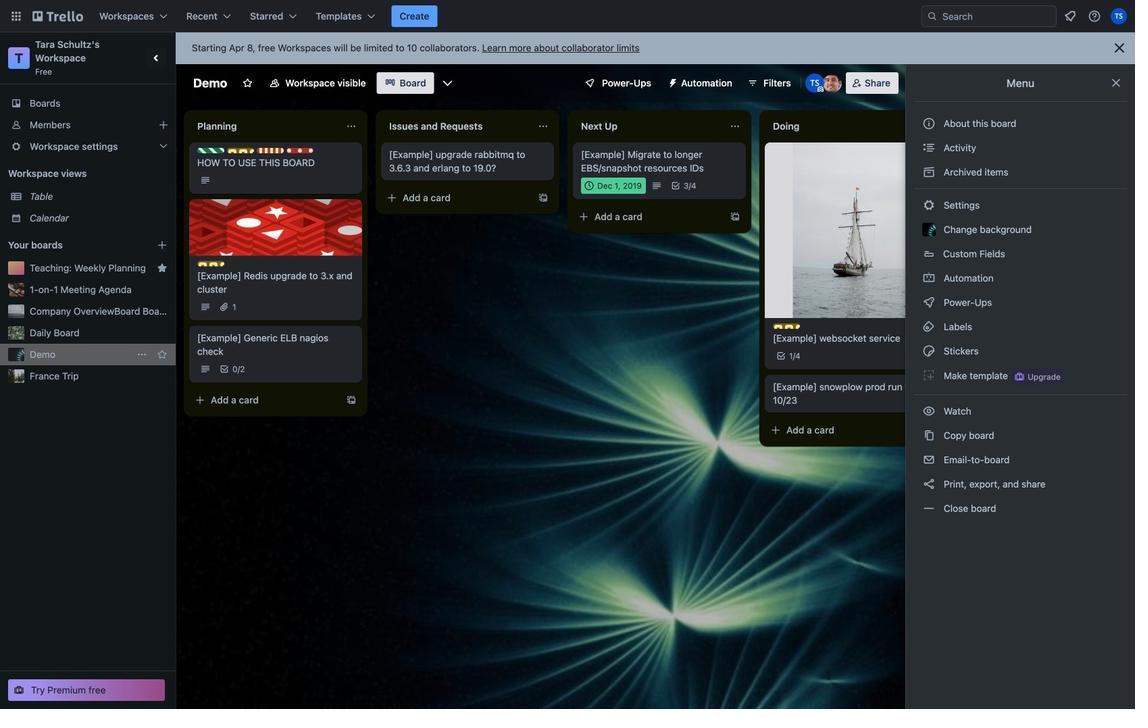 Task type: describe. For each thing, give the bounding box(es) containing it.
your boards with 6 items element
[[8, 237, 137, 254]]

1 horizontal spatial color: yellow, title: "ready to merge" element
[[227, 148, 254, 153]]

5 sm image from the top
[[923, 405, 936, 418]]

1 vertical spatial create from template… image
[[730, 212, 741, 222]]

2 vertical spatial color: yellow, title: "ready to merge" element
[[773, 324, 800, 329]]

0 horizontal spatial create from template… image
[[346, 395, 357, 406]]

board actions menu image
[[137, 350, 147, 360]]

1 sm image from the top
[[923, 141, 936, 155]]

color: green, title: "verified in staging" element
[[197, 148, 224, 153]]

this member is an admin of this board. image
[[818, 87, 824, 93]]

4 sm image from the top
[[923, 369, 936, 383]]

7 sm image from the top
[[923, 454, 936, 467]]

1 vertical spatial tara schultz (taraschultz7) image
[[806, 74, 825, 93]]

0 notifications image
[[1063, 8, 1079, 24]]

james peterson (jamespeterson93) image
[[823, 74, 842, 93]]

color: orange, title: "manual deploy steps" element
[[257, 148, 284, 153]]

Search field
[[922, 5, 1057, 27]]



Task type: vqa. For each thing, say whether or not it's contained in the screenshot.
template board icon
no



Task type: locate. For each thing, give the bounding box(es) containing it.
starred icon image
[[157, 263, 168, 274]]

1 horizontal spatial tara schultz (taraschultz7) image
[[1111, 8, 1128, 24]]

add board image
[[157, 240, 168, 251]]

star or unstar board image
[[242, 78, 253, 89]]

customize views image
[[441, 76, 455, 90]]

open information menu image
[[1088, 9, 1102, 23]]

0 vertical spatial color: yellow, title: "ready to merge" element
[[227, 148, 254, 153]]

create from template… image
[[538, 193, 549, 204], [730, 212, 741, 222], [346, 395, 357, 406]]

workspace navigation collapse icon image
[[147, 49, 166, 68]]

back to home image
[[32, 5, 83, 27]]

0 horizontal spatial tara schultz (taraschultz7) image
[[806, 74, 825, 93]]

search image
[[928, 11, 938, 22]]

None text field
[[189, 116, 341, 137], [381, 116, 533, 137], [765, 116, 917, 137], [189, 116, 341, 137], [381, 116, 533, 137], [765, 116, 917, 137]]

primary element
[[0, 0, 1136, 32]]

sm image
[[923, 141, 936, 155], [923, 166, 936, 179], [923, 296, 936, 310], [923, 369, 936, 383], [923, 405, 936, 418], [923, 429, 936, 443], [923, 454, 936, 467], [923, 478, 936, 492]]

1 horizontal spatial create from template… image
[[538, 193, 549, 204]]

3 sm image from the top
[[923, 296, 936, 310]]

0 vertical spatial create from template… image
[[538, 193, 549, 204]]

1 vertical spatial color: yellow, title: "ready to merge" element
[[197, 261, 224, 267]]

color: yellow, title: "ready to merge" element
[[227, 148, 254, 153], [197, 261, 224, 267], [773, 324, 800, 329]]

None text field
[[573, 116, 725, 137]]

2 horizontal spatial color: yellow, title: "ready to merge" element
[[773, 324, 800, 329]]

0 vertical spatial tara schultz (taraschultz7) image
[[1111, 8, 1128, 24]]

6 sm image from the top
[[923, 429, 936, 443]]

2 vertical spatial create from template… image
[[346, 395, 357, 406]]

tara schultz (taraschultz7) image
[[1111, 8, 1128, 24], [806, 74, 825, 93]]

sm image
[[663, 72, 681, 91], [923, 199, 936, 212], [923, 272, 936, 285], [923, 320, 936, 334], [923, 345, 936, 358], [923, 502, 936, 516]]

color: red, title: "unshippable!" element
[[287, 148, 314, 153]]

2 sm image from the top
[[923, 166, 936, 179]]

8 sm image from the top
[[923, 478, 936, 492]]

2 horizontal spatial create from template… image
[[730, 212, 741, 222]]

0 horizontal spatial color: yellow, title: "ready to merge" element
[[197, 261, 224, 267]]

None checkbox
[[581, 178, 646, 194]]

Board name text field
[[187, 72, 234, 94]]

tara schultz (taraschultz7) image inside the primary element
[[1111, 8, 1128, 24]]

star icon image
[[157, 350, 168, 360]]



